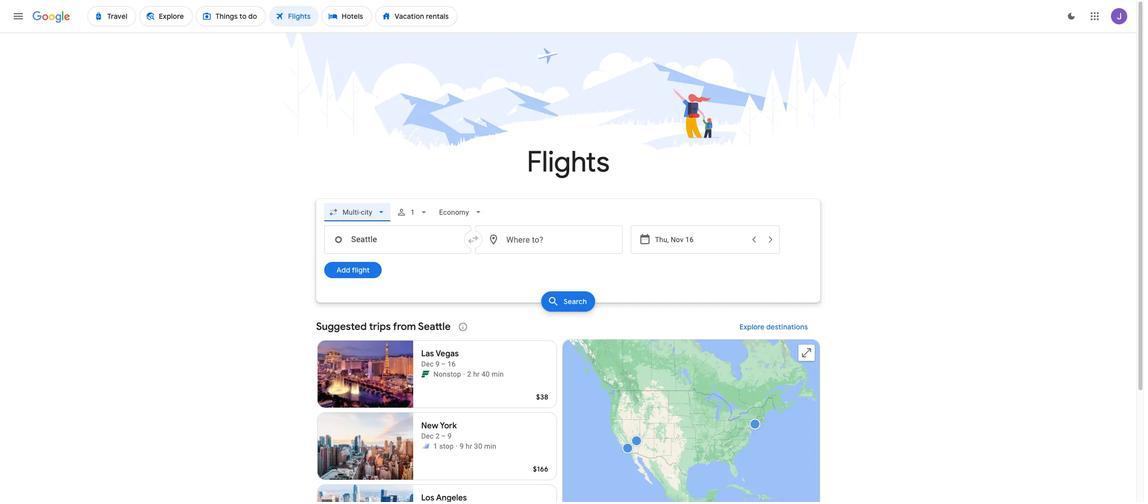 Task type: vqa. For each thing, say whether or not it's contained in the screenshot.
to
no



Task type: describe. For each thing, give the bounding box(es) containing it.
from
[[393, 321, 416, 334]]

stop
[[439, 443, 454, 451]]

frontier image
[[421, 371, 429, 379]]

Where to? text field
[[476, 226, 623, 254]]

2
[[467, 371, 471, 379]]

dec for las
[[421, 360, 434, 369]]

change appearance image
[[1060, 4, 1084, 28]]

add flight button
[[324, 262, 382, 279]]

dec for new
[[421, 433, 434, 441]]

las
[[421, 349, 434, 359]]

nonstop
[[434, 371, 461, 379]]

2 – 9
[[436, 433, 452, 441]]

seattle
[[418, 321, 451, 334]]

2 hr 40 min
[[467, 371, 504, 379]]

suggested trips from seattle region
[[316, 315, 821, 503]]

$38
[[536, 393, 549, 402]]

search button
[[541, 292, 595, 312]]

40
[[482, 371, 490, 379]]

166 US dollars text field
[[533, 465, 549, 474]]

new
[[421, 421, 438, 432]]

explore destinations button
[[728, 315, 821, 340]]

new york dec 2 – 9
[[421, 421, 457, 441]]

explore destinations
[[740, 323, 808, 332]]

add
[[337, 266, 350, 275]]

york
[[440, 421, 457, 432]]

Departure text field
[[655, 226, 745, 254]]

1 stop
[[434, 443, 454, 451]]

suggested
[[316, 321, 367, 334]]

trips
[[369, 321, 391, 334]]

30
[[474, 443, 482, 451]]

Flight search field
[[308, 199, 829, 315]]

main menu image
[[12, 10, 24, 22]]



Task type: locate. For each thing, give the bounding box(es) containing it.
1 inside the suggested trips from seattle region
[[434, 443, 438, 451]]

0 horizontal spatial  image
[[456, 442, 458, 452]]

0 vertical spatial  image
[[463, 370, 465, 380]]

suggested trips from seattle
[[316, 321, 451, 334]]

9 hr 30 min
[[460, 443, 497, 451]]

1 horizontal spatial hr
[[473, 371, 480, 379]]

1 vertical spatial min
[[484, 443, 497, 451]]

dec inside las vegas dec 9 – 16
[[421, 360, 434, 369]]

min right '30'
[[484, 443, 497, 451]]

0 vertical spatial hr
[[473, 371, 480, 379]]

 image
[[463, 370, 465, 380], [456, 442, 458, 452]]

1 for 1
[[411, 208, 415, 217]]

1 for 1 stop
[[434, 443, 438, 451]]

$166
[[533, 465, 549, 474]]

2 dec from the top
[[421, 433, 434, 441]]

None field
[[324, 203, 391, 222], [435, 203, 488, 222], [324, 203, 391, 222], [435, 203, 488, 222]]

0 horizontal spatial hr
[[466, 443, 472, 451]]

frontier and spirit image
[[421, 443, 429, 451]]

1 vertical spatial dec
[[421, 433, 434, 441]]

min
[[492, 371, 504, 379], [484, 443, 497, 451]]

38 US dollars text field
[[536, 393, 549, 402]]

1
[[411, 208, 415, 217], [434, 443, 438, 451]]

1 horizontal spatial 1
[[434, 443, 438, 451]]

 image for las vegas
[[463, 370, 465, 380]]

1 inside popup button
[[411, 208, 415, 217]]

9
[[460, 443, 464, 451]]

search
[[564, 297, 587, 307]]

min right 40
[[492, 371, 504, 379]]

destinations
[[767, 323, 808, 332]]

0 vertical spatial 1
[[411, 208, 415, 217]]

 image left 2
[[463, 370, 465, 380]]

hr
[[473, 371, 480, 379], [466, 443, 472, 451]]

flight
[[352, 266, 370, 275]]

hr right 2
[[473, 371, 480, 379]]

None text field
[[324, 226, 471, 254]]

min for york
[[484, 443, 497, 451]]

0 horizontal spatial 1
[[411, 208, 415, 217]]

flights
[[527, 144, 610, 180]]

dec up frontier and spirit image at bottom
[[421, 433, 434, 441]]

1 button
[[393, 200, 433, 225]]

min for vegas
[[492, 371, 504, 379]]

hr for new york
[[466, 443, 472, 451]]

dec down las at the bottom of page
[[421, 360, 434, 369]]

1 horizontal spatial  image
[[463, 370, 465, 380]]

vegas
[[436, 349, 459, 359]]

1 vertical spatial 1
[[434, 443, 438, 451]]

explore
[[740, 323, 765, 332]]

hr right the 9
[[466, 443, 472, 451]]

 image left the 9
[[456, 442, 458, 452]]

dec
[[421, 360, 434, 369], [421, 433, 434, 441]]

1 dec from the top
[[421, 360, 434, 369]]

las vegas dec 9 – 16
[[421, 349, 459, 369]]

0 vertical spatial dec
[[421, 360, 434, 369]]

hr for las vegas
[[473, 371, 480, 379]]

none text field inside flight search box
[[324, 226, 471, 254]]

add flight
[[337, 266, 370, 275]]

1 vertical spatial  image
[[456, 442, 458, 452]]

9 – 16
[[436, 360, 456, 369]]

 image for new york
[[456, 442, 458, 452]]

dec inside new york dec 2 – 9
[[421, 433, 434, 441]]

0 vertical spatial min
[[492, 371, 504, 379]]

1 vertical spatial hr
[[466, 443, 472, 451]]



